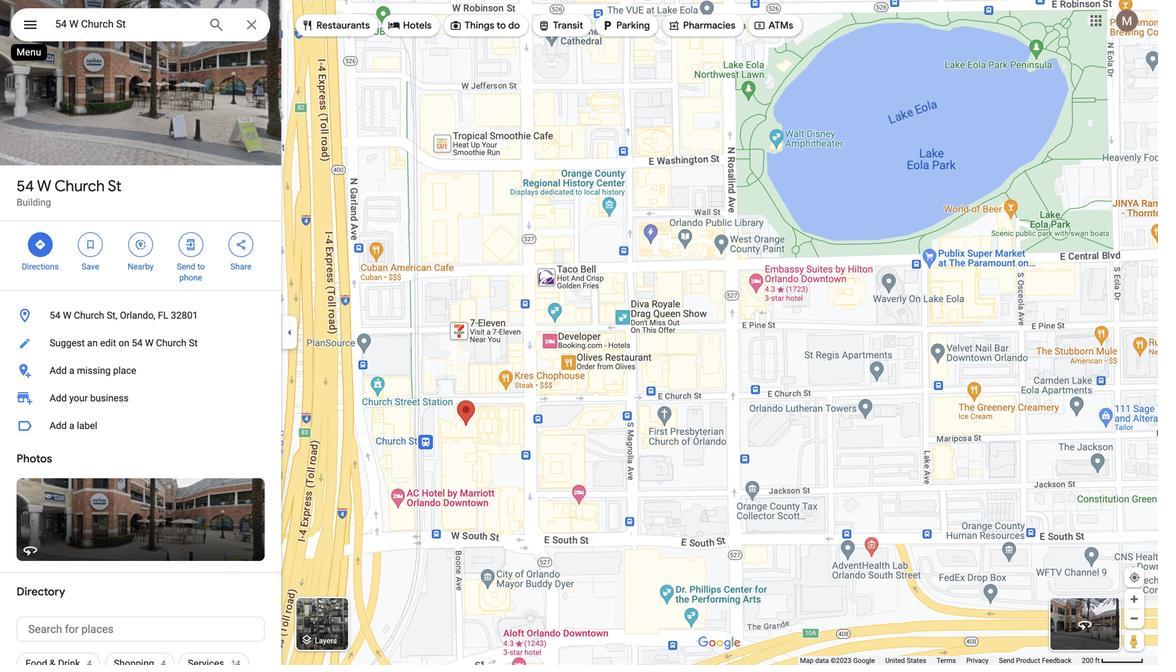 Task type: vqa. For each thing, say whether or not it's contained in the screenshot.


Task type: describe. For each thing, give the bounding box(es) containing it.
atms
[[769, 19, 794, 32]]

pharmacies
[[683, 19, 736, 32]]

united states button
[[886, 657, 927, 666]]

54 w church st, orlando, fl 32801 button
[[0, 302, 281, 330]]

add for add your business
[[50, 393, 67, 404]]

terms
[[937, 657, 956, 665]]

place
[[113, 365, 136, 377]]


[[301, 18, 314, 33]]

 parking
[[601, 18, 650, 33]]

send to phone
[[177, 262, 205, 283]]

a for missing
[[69, 365, 74, 377]]

map data ©2023 google
[[800, 657, 875, 665]]

 transit
[[538, 18, 584, 33]]

st inside button
[[189, 338, 198, 349]]

zoom in image
[[1130, 595, 1140, 605]]

directions
[[22, 262, 59, 272]]

footer inside google maps element
[[800, 657, 1082, 666]]

54 w church st main content
[[0, 0, 281, 666]]

an
[[87, 338, 98, 349]]


[[34, 237, 46, 252]]

church for st,
[[74, 310, 104, 321]]

©2023
[[831, 657, 852, 665]]

add your business
[[50, 393, 129, 404]]

map
[[800, 657, 814, 665]]

church inside suggest an edit on 54 w church st button
[[156, 338, 186, 349]]

54 W Church St field
[[11, 8, 270, 41]]

st,
[[107, 310, 117, 321]]

2 horizontal spatial 54
[[132, 338, 143, 349]]

suggest an edit on 54 w church st button
[[0, 330, 281, 357]]

google maps element
[[0, 0, 1159, 666]]

google
[[854, 657, 875, 665]]

states
[[907, 657, 927, 665]]

to inside  things to do
[[497, 19, 506, 32]]


[[185, 237, 197, 252]]

32801
[[171, 310, 198, 321]]

suggest
[[50, 338, 85, 349]]

church for st
[[55, 177, 105, 196]]

send for send to phone
[[177, 262, 195, 272]]

w for st
[[37, 177, 51, 196]]

on
[[119, 338, 129, 349]]

none field inside the 54 w church st field
[[55, 16, 197, 32]]


[[22, 15, 39, 35]]

to inside send to phone
[[198, 262, 205, 272]]

data
[[816, 657, 829, 665]]

restaurants
[[317, 19, 370, 32]]

send product feedback
[[999, 657, 1072, 665]]

200
[[1082, 657, 1094, 665]]

 pharmacies
[[668, 18, 736, 33]]

feedback
[[1042, 657, 1072, 665]]

directory
[[17, 585, 65, 599]]

send for send product feedback
[[999, 657, 1015, 665]]

phone
[[179, 273, 202, 283]]

fl
[[158, 310, 168, 321]]

add a missing place button
[[0, 357, 281, 385]]

united
[[886, 657, 906, 665]]

parking
[[617, 19, 650, 32]]

 atms
[[754, 18, 794, 33]]

google account: madeline spawn  
(madeline.spawn@adept.ai) image
[[1117, 10, 1139, 32]]

54 w church st, orlando, fl 32801
[[50, 310, 198, 321]]

transit
[[553, 19, 584, 32]]

add your business link
[[0, 385, 281, 412]]

54 for st,
[[50, 310, 61, 321]]

share
[[231, 262, 252, 272]]

united states
[[886, 657, 927, 665]]


[[754, 18, 766, 33]]

business
[[90, 393, 129, 404]]

actions for 54 w church st region
[[0, 221, 281, 290]]

suggest an edit on 54 w church st
[[50, 338, 198, 349]]

add for add a missing place
[[50, 365, 67, 377]]



Task type: locate. For each thing, give the bounding box(es) containing it.
w up the suggest
[[63, 310, 71, 321]]

1 horizontal spatial to
[[497, 19, 506, 32]]

 restaurants
[[301, 18, 370, 33]]

2 vertical spatial church
[[156, 338, 186, 349]]

0 vertical spatial add
[[50, 365, 67, 377]]

add down the suggest
[[50, 365, 67, 377]]

54
[[17, 177, 34, 196], [50, 310, 61, 321], [132, 338, 143, 349]]

church inside '54 w church st building'
[[55, 177, 105, 196]]

add a missing place
[[50, 365, 136, 377]]

add a label
[[50, 420, 97, 432]]

save
[[82, 262, 99, 272]]

missing
[[77, 365, 111, 377]]

1 vertical spatial st
[[189, 338, 198, 349]]

54 w church st building
[[17, 177, 122, 208]]

2 add from the top
[[50, 393, 67, 404]]

0 vertical spatial send
[[177, 262, 195, 272]]

1 vertical spatial a
[[69, 420, 74, 432]]

send inside send to phone
[[177, 262, 195, 272]]

send up phone
[[177, 262, 195, 272]]


[[235, 237, 247, 252]]

1 vertical spatial to
[[198, 262, 205, 272]]

0 vertical spatial church
[[55, 177, 105, 196]]

0 vertical spatial w
[[37, 177, 51, 196]]

0 horizontal spatial w
[[37, 177, 51, 196]]


[[388, 18, 400, 33]]

send
[[177, 262, 195, 272], [999, 657, 1015, 665]]

church down fl
[[156, 338, 186, 349]]

building
[[17, 197, 51, 208]]

product
[[1017, 657, 1041, 665]]

1 horizontal spatial st
[[189, 338, 198, 349]]

nearby
[[128, 262, 154, 272]]

w right on
[[145, 338, 154, 349]]

0 vertical spatial a
[[69, 365, 74, 377]]

1 horizontal spatial 54
[[50, 310, 61, 321]]

layers
[[315, 637, 337, 645]]

200 ft button
[[1082, 657, 1144, 665]]

1 vertical spatial add
[[50, 393, 67, 404]]

add for add a label
[[50, 420, 67, 432]]

0 vertical spatial st
[[108, 177, 122, 196]]

1 vertical spatial send
[[999, 657, 1015, 665]]

200 ft
[[1082, 657, 1100, 665]]

a left label at the left of page
[[69, 420, 74, 432]]

footer containing map data ©2023 google
[[800, 657, 1082, 666]]

0 horizontal spatial to
[[198, 262, 205, 272]]

hotels
[[403, 19, 432, 32]]

w up building at the top left of page
[[37, 177, 51, 196]]

orlando,
[[120, 310, 156, 321]]

show street view coverage image
[[1125, 631, 1145, 652]]

1 vertical spatial w
[[63, 310, 71, 321]]

54 right on
[[132, 338, 143, 349]]

a inside button
[[69, 420, 74, 432]]

show your location image
[[1129, 572, 1141, 584]]

st
[[108, 177, 122, 196], [189, 338, 198, 349]]

0 horizontal spatial 54
[[17, 177, 34, 196]]

1 horizontal spatial w
[[63, 310, 71, 321]]

2 vertical spatial w
[[145, 338, 154, 349]]

1 add from the top
[[50, 365, 67, 377]]

add inside "link"
[[50, 393, 67, 404]]

a
[[69, 365, 74, 377], [69, 420, 74, 432]]

2 horizontal spatial w
[[145, 338, 154, 349]]

2 vertical spatial add
[[50, 420, 67, 432]]

label
[[77, 420, 97, 432]]

w for st,
[[63, 310, 71, 321]]

to up phone
[[198, 262, 205, 272]]

ft
[[1096, 657, 1100, 665]]

a left missing
[[69, 365, 74, 377]]

2 vertical spatial 54
[[132, 338, 143, 349]]

 search field
[[11, 8, 270, 44]]

privacy button
[[967, 657, 989, 666]]

footer
[[800, 657, 1082, 666]]


[[538, 18, 551, 33]]

w inside '54 w church st building'
[[37, 177, 51, 196]]

add left your
[[50, 393, 67, 404]]

0 vertical spatial to
[[497, 19, 506, 32]]

1 horizontal spatial send
[[999, 657, 1015, 665]]

54 for st
[[17, 177, 34, 196]]


[[84, 237, 97, 252]]


[[668, 18, 681, 33]]

none text field inside 54 w church st main content
[[17, 617, 265, 642]]

3 add from the top
[[50, 420, 67, 432]]


[[450, 18, 462, 33]]

1 a from the top
[[69, 365, 74, 377]]

to left do
[[497, 19, 506, 32]]

edit
[[100, 338, 116, 349]]

things
[[465, 19, 495, 32]]

send inside button
[[999, 657, 1015, 665]]

street view image
[[1077, 617, 1094, 633]]

54 inside '54 w church st building'
[[17, 177, 34, 196]]


[[134, 237, 147, 252]]

st inside '54 w church st building'
[[108, 177, 122, 196]]

 hotels
[[388, 18, 432, 33]]

 button
[[11, 8, 50, 44]]

your
[[69, 393, 88, 404]]

church up 
[[55, 177, 105, 196]]

None field
[[55, 16, 197, 32]]

None text field
[[17, 617, 265, 642]]

send left product
[[999, 657, 1015, 665]]

church left "st," at the top left of page
[[74, 310, 104, 321]]

 things to do
[[450, 18, 520, 33]]

a inside button
[[69, 365, 74, 377]]

0 vertical spatial 54
[[17, 177, 34, 196]]

54 up building at the top left of page
[[17, 177, 34, 196]]

add inside button
[[50, 365, 67, 377]]

church
[[55, 177, 105, 196], [74, 310, 104, 321], [156, 338, 186, 349]]

1 vertical spatial church
[[74, 310, 104, 321]]

a for label
[[69, 420, 74, 432]]

2 a from the top
[[69, 420, 74, 432]]

1 vertical spatial 54
[[50, 310, 61, 321]]

0 horizontal spatial send
[[177, 262, 195, 272]]


[[601, 18, 614, 33]]

0 horizontal spatial st
[[108, 177, 122, 196]]

w
[[37, 177, 51, 196], [63, 310, 71, 321], [145, 338, 154, 349]]

photos
[[17, 452, 52, 466]]

add left label at the left of page
[[50, 420, 67, 432]]

add
[[50, 365, 67, 377], [50, 393, 67, 404], [50, 420, 67, 432]]

add inside button
[[50, 420, 67, 432]]

to
[[497, 19, 506, 32], [198, 262, 205, 272]]

terms button
[[937, 657, 956, 666]]

send product feedback button
[[999, 657, 1072, 666]]

collapse side panel image
[[282, 325, 297, 340]]

privacy
[[967, 657, 989, 665]]

54 up the suggest
[[50, 310, 61, 321]]

church inside 54 w church st, orlando, fl 32801 button
[[74, 310, 104, 321]]

add a label button
[[0, 412, 281, 440]]

do
[[508, 19, 520, 32]]

zoom out image
[[1130, 614, 1140, 624]]



